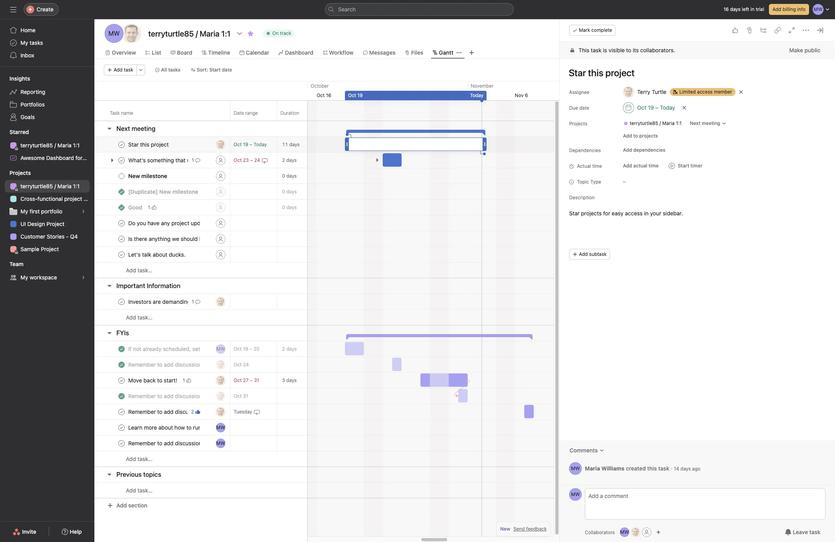 Task type: vqa. For each thing, say whether or not it's contained in the screenshot.
tasks in the Global element
yes



Task type: locate. For each thing, give the bounding box(es) containing it.
add task… up important
[[126, 267, 153, 274]]

1 vertical spatial access
[[625, 210, 643, 217]]

date inside "popup button"
[[222, 67, 232, 73]]

0 horizontal spatial in
[[645, 210, 649, 217]]

— button
[[620, 176, 667, 187]]

do you have any project updates? cell
[[94, 215, 231, 231]]

oct 31
[[234, 394, 248, 399]]

1 horizontal spatial in
[[751, 6, 755, 12]]

for left easy
[[604, 210, 611, 217]]

2 completed milestone image from the top
[[118, 189, 125, 195]]

terryturtle85 / maria 1:1 up 'functional'
[[20, 183, 80, 190]]

1 completed image from the top
[[117, 140, 126, 149]]

add task… up section
[[126, 488, 153, 494]]

remember to add discussion topics for the next meeting text field up learn more about how to run effective 1:1s cell
[[127, 408, 188, 416]]

1 my from the top
[[20, 39, 28, 46]]

start inside "popup button"
[[209, 67, 221, 73]]

completed image for if not already scheduled, set up a recurring 1:1 meeting in your calendar text field
[[117, 345, 126, 354]]

projects right star
[[581, 210, 602, 217]]

3 add task… button from the top
[[116, 455, 153, 464]]

oct 19 – today
[[638, 104, 676, 111], [234, 142, 267, 148]]

4 add task… row from the top
[[94, 483, 307, 499]]

new left send
[[501, 527, 511, 533]]

1 completed milestone checkbox from the top
[[118, 189, 125, 195]]

add section button
[[104, 499, 151, 513]]

1 horizontal spatial repeats image
[[262, 157, 268, 164]]

tt inside investors are demanding we finish the project soon!! cell
[[218, 299, 224, 305]]

repeats image right oct 23 – 24
[[262, 157, 268, 164]]

my for my tasks
[[20, 39, 28, 46]]

my first portfolio
[[20, 208, 62, 215]]

completed checkbox for remember to add discussion topics for the next meeting text field related to tt
[[117, 392, 126, 401]]

1 completed checkbox from the top
[[117, 156, 126, 165]]

4 completed image from the top
[[117, 376, 126, 386]]

my tasks
[[20, 39, 43, 46]]

0 vertical spatial completed milestone image
[[118, 173, 125, 179]]

completed image for completed option in let's talk about ducks. cell
[[117, 250, 126, 260]]

task right leave
[[810, 529, 821, 536]]

projects down awesome
[[9, 170, 31, 176]]

completed image inside do you have any project updates? cell
[[117, 219, 126, 228]]

my inside the teams element
[[20, 274, 28, 281]]

Task Name text field
[[564, 64, 826, 82]]

task for add
[[124, 67, 133, 73]]

investors are demanding we finish the project soon!! cell
[[94, 294, 231, 310]]

type
[[591, 179, 602, 185]]

1 vertical spatial /
[[54, 142, 56, 149]]

tt inside star this project cell
[[218, 141, 224, 147]]

Remember to add discussion topics for the next meeting text field
[[127, 361, 200, 369], [127, 408, 188, 416]]

0 horizontal spatial 31
[[243, 394, 248, 399]]

next meeting down limited access member
[[690, 120, 721, 126]]

completed milestone checkbox inside good cell
[[118, 204, 125, 211]]

completed image for completed option in the what's something that was harder than expected? cell
[[117, 156, 126, 165]]

7 completed image from the top
[[117, 439, 126, 448]]

6 completed checkbox from the top
[[117, 392, 126, 401]]

meeting up star this project text field
[[132, 125, 156, 132]]

1 vertical spatial my
[[20, 208, 28, 215]]

task…
[[138, 267, 153, 274], [138, 314, 153, 321], [138, 456, 153, 463], [138, 488, 153, 494]]

close details image
[[817, 27, 824, 33]]

terryturtle85 up add to projects at the top
[[630, 120, 659, 126]]

3 completed image from the top
[[117, 234, 126, 244]]

completed milestone checkbox inside the [duplicate] new milestone cell
[[118, 189, 125, 195]]

completed milestone image left new milestone text box
[[118, 173, 125, 179]]

1 inside what's something that was harder than expected? cell
[[192, 157, 194, 163]]

completed milestone image for [duplicate] new milestone text field
[[118, 189, 125, 195]]

maria up awesome dashboard for new project
[[58, 142, 72, 149]]

oct 19
[[348, 92, 363, 98]]

access right easy
[[625, 210, 643, 217]]

november
[[471, 83, 494, 89]]

for inside starred element
[[75, 155, 83, 161]]

completed checkbox for learn more about how to run effective 1:1s text box
[[117, 423, 126, 433]]

completed checkbox for move back to start! text field
[[117, 376, 126, 386]]

due
[[570, 105, 578, 111]]

0 horizontal spatial next meeting
[[116, 125, 156, 132]]

date right due
[[580, 105, 590, 111]]

1 horizontal spatial 24
[[254, 157, 260, 163]]

tasks down home
[[30, 39, 43, 46]]

1 horizontal spatial projects
[[640, 133, 658, 139]]

completed image
[[117, 140, 126, 149], [117, 219, 126, 228], [117, 234, 126, 244], [117, 345, 126, 354], [117, 360, 126, 370], [117, 392, 126, 401]]

for for projects
[[604, 210, 611, 217]]

31 down 27
[[243, 394, 248, 399]]

1 inside move back to start! "cell"
[[183, 378, 185, 384]]

1 horizontal spatial meeting
[[702, 120, 721, 126]]

0 vertical spatial terryturtle85 / maria 1:1 link
[[621, 120, 685, 128]]

New milestone text field
[[127, 172, 170, 180]]

0 horizontal spatial date
[[222, 67, 232, 73]]

add task… button up important
[[116, 266, 153, 275]]

2 completed checkbox from the top
[[117, 219, 126, 228]]

my first portfolio link
[[5, 205, 90, 218]]

1 button right good text field
[[146, 204, 158, 212]]

0 vertical spatial in
[[751, 6, 755, 12]]

learn more about how to run effective 1:1s cell
[[94, 420, 231, 436]]

terryturtle85 / maria 1:1 for awesome dashboard for new project
[[20, 142, 80, 149]]

terryturtle85 / maria 1:1 inside projects element
[[20, 183, 80, 190]]

0 vertical spatial my
[[20, 39, 28, 46]]

insights element
[[0, 72, 94, 125]]

add task… button up add section
[[116, 487, 153, 496]]

0 vertical spatial remember to add discussion topics for the next meeting text field
[[127, 361, 200, 369]]

Remember to add discussion topics for the next meeting text field
[[127, 393, 200, 400], [127, 440, 200, 448]]

0 horizontal spatial today
[[254, 142, 267, 148]]

task
[[591, 47, 602, 54], [124, 67, 133, 73], [659, 465, 670, 472], [810, 529, 821, 536]]

access
[[698, 89, 713, 95], [625, 210, 643, 217]]

sample
[[20, 246, 39, 253]]

my left first
[[20, 208, 28, 215]]

5 completed checkbox from the top
[[117, 408, 126, 417]]

2 add task… row from the top
[[94, 310, 307, 326]]

Completed milestone checkbox
[[118, 189, 125, 195], [118, 204, 125, 211]]

collapse task list for this section image left fyis
[[106, 330, 113, 337]]

0 horizontal spatial start
[[209, 67, 221, 73]]

star projects for easy access in your sidebar.
[[570, 210, 683, 217]]

2 completed image from the top
[[117, 219, 126, 228]]

add task… row
[[94, 263, 307, 279], [94, 310, 307, 326], [94, 451, 307, 468], [94, 483, 307, 499]]

tasks inside global element
[[30, 39, 43, 46]]

my down team
[[20, 274, 28, 281]]

1 horizontal spatial start
[[678, 163, 690, 169]]

3 completed checkbox from the top
[[117, 250, 126, 260]]

next down limited on the right top of the page
[[690, 120, 701, 126]]

good cell
[[94, 200, 231, 216]]

add up previous
[[126, 456, 136, 463]]

let's talk about ducks. cell
[[94, 247, 231, 263]]

for for dashboard
[[75, 155, 83, 161]]

0 vertical spatial terryturtle85 / maria 1:1
[[630, 120, 682, 126]]

– for move back to start! "cell"
[[250, 378, 253, 384]]

1 button up 2
[[181, 377, 193, 385]]

completed image inside move back to start! "cell"
[[117, 376, 126, 386]]

1 horizontal spatial projects
[[570, 121, 588, 127]]

overview link
[[105, 48, 136, 57]]

1 vertical spatial today
[[660, 104, 676, 111]]

subtask
[[590, 251, 607, 257]]

project inside starred element
[[97, 155, 115, 161]]

repeats image for what's something that was harder than expected? cell
[[262, 157, 268, 164]]

workspace
[[30, 274, 57, 281]]

turtle
[[652, 89, 667, 95]]

terryturtle85 / maria 1:1 for cross-functional project plan
[[20, 183, 80, 190]]

1 vertical spatial projects
[[9, 170, 31, 176]]

completed image inside is there anything we should be doing differently? cell
[[117, 234, 126, 244]]

fyis
[[116, 330, 129, 337]]

new left expand subtask list for the task what's something that was harder than expected? image
[[84, 155, 95, 161]]

calendar link
[[240, 48, 269, 57]]

3 remember to add discussion topics for the next meeting cell from the top
[[94, 404, 231, 420]]

1 vertical spatial collapse task list for this section image
[[106, 472, 113, 478]]

tt button inside investors are demanding we finish the project soon!! cell
[[216, 297, 226, 307]]

add
[[773, 6, 782, 12], [114, 67, 123, 73], [623, 133, 633, 139], [623, 147, 633, 153], [623, 163, 633, 169], [579, 251, 588, 257], [126, 267, 136, 274], [126, 314, 136, 321], [126, 456, 136, 463], [126, 488, 136, 494], [116, 503, 127, 509]]

0 vertical spatial terryturtle85
[[630, 120, 659, 126]]

0 vertical spatial to
[[627, 47, 632, 54]]

cross-functional project plan link
[[5, 193, 94, 205]]

completed milestone image down completed milestone checkbox
[[118, 189, 125, 195]]

1 completed checkbox from the top
[[117, 140, 126, 149]]

workflow
[[329, 49, 354, 56]]

completed checkbox inside let's talk about ducks. cell
[[117, 250, 126, 260]]

days inside maria williams created this task · 14 days ago
[[681, 466, 691, 472]]

tasks inside dropdown button
[[168, 67, 180, 73]]

remember to add discussion topics for the next meeting cell
[[94, 357, 231, 373], [94, 388, 231, 405], [94, 404, 231, 420], [94, 436, 231, 452]]

1 vertical spatial 23
[[243, 157, 249, 163]]

task left the ·
[[659, 465, 670, 472]]

completed checkbox inside star this project cell
[[117, 140, 126, 149]]

add task… button for 2nd add task… row from the top
[[116, 314, 153, 322]]

topic
[[577, 179, 589, 185]]

terryturtle85 up awesome
[[20, 142, 53, 149]]

0 horizontal spatial new
[[84, 155, 95, 161]]

1 right move back to start! text field
[[183, 378, 185, 384]]

1 horizontal spatial 23
[[392, 92, 398, 98]]

2 remember to add discussion topics for the next meeting cell from the top
[[94, 388, 231, 405]]

0 vertical spatial oct 19 – today
[[638, 104, 676, 111]]

task… for 2nd add task… row from the top
[[138, 314, 153, 321]]

1 add task… button from the top
[[116, 266, 153, 275]]

mw inside learn more about how to run effective 1:1s cell
[[216, 425, 225, 431]]

days
[[731, 6, 741, 12], [681, 466, 691, 472]]

24
[[254, 157, 260, 163], [243, 362, 249, 368]]

– for star this project cell at the top of the page
[[250, 142, 252, 148]]

all tasks
[[161, 67, 180, 73]]

hide sidebar image
[[10, 6, 17, 13]]

2 completed milestone checkbox from the top
[[118, 204, 125, 211]]

4 add task… button from the top
[[116, 487, 153, 496]]

search button
[[325, 3, 514, 16]]

add left section
[[116, 503, 127, 509]]

oct 19 – today down the turtle in the top right of the page
[[638, 104, 676, 111]]

on track
[[272, 30, 291, 36]]

task… up section
[[138, 488, 153, 494]]

completed checkbox for 1st remember to add discussion topics for the next meeting text box from the top
[[117, 360, 126, 370]]

files
[[411, 49, 423, 56]]

0 horizontal spatial repeats image
[[254, 409, 260, 415]]

1:1 left next meeting popup button
[[676, 120, 682, 126]]

complete
[[592, 27, 612, 33]]

terryturtle85 / maria 1:1 up add to projects at the top
[[630, 120, 682, 126]]

2 vertical spatial /
[[54, 183, 56, 190]]

my inside global element
[[20, 39, 28, 46]]

0 vertical spatial 1:1
[[676, 120, 682, 126]]

/ inside starred element
[[54, 142, 56, 149]]

collapse task list for this section image left previous
[[106, 472, 113, 478]]

2 collapse task list for this section image from the top
[[106, 283, 113, 289]]

1 horizontal spatial next
[[690, 120, 701, 126]]

2 vertical spatial 1:1
[[73, 183, 80, 190]]

topic type
[[577, 179, 602, 185]]

move back to start! cell
[[94, 373, 231, 389]]

0 horizontal spatial 24
[[243, 362, 249, 368]]

2 remember to add discussion topics for the next meeting text field from the top
[[127, 440, 200, 448]]

19 up oct 23 – 24
[[243, 142, 248, 148]]

remove from starred image
[[248, 30, 254, 37]]

0 horizontal spatial access
[[625, 210, 643, 217]]

completed image
[[117, 156, 126, 165], [117, 250, 126, 260], [117, 297, 126, 307], [117, 376, 126, 386], [117, 408, 126, 417], [117, 423, 126, 433], [117, 439, 126, 448]]

16
[[724, 6, 729, 12], [326, 92, 331, 98]]

completed checkbox inside remember to add discussion topics for the next meeting 'cell'
[[117, 392, 126, 401]]

today down november
[[470, 92, 484, 98]]

/ for awesome dashboard for new project
[[54, 142, 56, 149]]

completed image inside what's something that was harder than expected? cell
[[117, 156, 126, 165]]

1 vertical spatial terryturtle85
[[20, 142, 53, 149]]

visible
[[609, 47, 625, 54]]

global element
[[0, 19, 94, 67]]

/
[[660, 120, 661, 126], [54, 142, 56, 149], [54, 183, 56, 190]]

0 horizontal spatial meeting
[[132, 125, 156, 132]]

project
[[64, 196, 82, 202]]

1 vertical spatial to
[[634, 133, 638, 139]]

1 vertical spatial days
[[681, 466, 691, 472]]

2 remember to add discussion topics for the next meeting text field from the top
[[127, 408, 188, 416]]

add task… button up fyis
[[116, 314, 153, 322]]

1 horizontal spatial today
[[470, 92, 484, 98]]

3 my from the top
[[20, 274, 28, 281]]

1 horizontal spatial access
[[698, 89, 713, 95]]

6 completed image from the top
[[117, 423, 126, 433]]

0 horizontal spatial 23
[[243, 157, 249, 163]]

task
[[110, 110, 120, 116]]

completed milestone checkbox for [duplicate] new milestone text field
[[118, 189, 125, 195]]

1 button inside good cell
[[146, 204, 158, 212]]

create
[[37, 6, 54, 13]]

completed image inside if not already scheduled, set up a recurring 1:1 meeting in your calendar cell
[[117, 345, 126, 354]]

in right left
[[751, 6, 755, 12]]

today up oct 23 – 24
[[254, 142, 267, 148]]

5 completed image from the top
[[117, 360, 126, 370]]

5 completed checkbox from the top
[[117, 376, 126, 386]]

1 horizontal spatial oct 19 – today
[[638, 104, 676, 111]]

add inside "dropdown button"
[[623, 163, 633, 169]]

1 vertical spatial tasks
[[168, 67, 180, 73]]

0 vertical spatial tasks
[[30, 39, 43, 46]]

0 vertical spatial access
[[698, 89, 713, 95]]

next inside popup button
[[690, 120, 701, 126]]

2 horizontal spatial today
[[660, 104, 676, 111]]

oct 23
[[383, 92, 398, 98]]

collapse task list for this section image left important
[[106, 283, 113, 289]]

task… down investors are demanding we finish the project soon!! text box at the bottom left of the page
[[138, 314, 153, 321]]

next meeting down name
[[116, 125, 156, 132]]

2 vertical spatial terryturtle85 / maria 1:1
[[20, 183, 80, 190]]

1 vertical spatial in
[[645, 210, 649, 217]]

0 vertical spatial 23
[[392, 92, 398, 98]]

1 horizontal spatial 31
[[254, 378, 259, 384]]

completed image for completed checkbox inside investors are demanding we finish the project soon!! cell
[[117, 297, 126, 307]]

terryturtle85 / maria 1:1 link up add to projects at the top
[[621, 120, 685, 128]]

insights
[[9, 75, 30, 82]]

1:1 up project
[[73, 183, 80, 190]]

q4
[[70, 233, 78, 240]]

access right limited on the right top of the page
[[698, 89, 713, 95]]

meeting inside button
[[132, 125, 156, 132]]

on
[[272, 30, 279, 36]]

6 completed image from the top
[[117, 392, 126, 401]]

on track button
[[259, 28, 298, 39]]

2 vertical spatial terryturtle85 / maria 1:1 link
[[5, 180, 90, 193]]

maria down the comments dropdown button
[[585, 465, 600, 472]]

Completed checkbox
[[117, 140, 126, 149], [117, 234, 126, 244], [117, 297, 126, 307], [117, 360, 126, 370], [117, 408, 126, 417], [117, 423, 126, 433], [117, 439, 126, 448]]

1 collapse task list for this section image from the top
[[106, 126, 113, 132]]

1 for 1 button inside the what's something that was harder than expected? cell
[[192, 157, 194, 163]]

fyis button
[[116, 326, 129, 340]]

0 vertical spatial start
[[209, 67, 221, 73]]

dashboard inside 'dashboard' link
[[285, 49, 314, 56]]

6 completed checkbox from the top
[[117, 423, 126, 433]]

1 completed image from the top
[[117, 156, 126, 165]]

dashboard
[[285, 49, 314, 56], [46, 155, 74, 161]]

remember to add discussion topics for the next meeting cell containing 2
[[94, 404, 231, 420]]

limited
[[680, 89, 696, 95]]

0 horizontal spatial 16
[[326, 92, 331, 98]]

ui design project
[[20, 221, 64, 227]]

—
[[623, 179, 627, 184]]

1 vertical spatial remember to add discussion topics for the next meeting text field
[[127, 408, 188, 416]]

add up add section
[[126, 488, 136, 494]]

to up add dependencies
[[634, 133, 638, 139]]

19 left "oct 23"
[[358, 92, 363, 98]]

0 horizontal spatial projects
[[9, 170, 31, 176]]

–
[[656, 104, 659, 111], [250, 142, 252, 148], [250, 157, 253, 163], [250, 346, 252, 352], [250, 378, 253, 384]]

start right sort:
[[209, 67, 221, 73]]

maria up cross-functional project plan
[[58, 183, 72, 190]]

dashboard right awesome
[[46, 155, 74, 161]]

1 remember to add discussion topics for the next meeting text field from the top
[[127, 393, 200, 400]]

1 vertical spatial date
[[580, 105, 590, 111]]

repeats image for remember to add discussion topics for the next meeting 'cell' containing 2
[[254, 409, 260, 415]]

1 vertical spatial remember to add discussion topics for the next meeting text field
[[127, 440, 200, 448]]

1 button down star this project cell at the top of the page
[[190, 156, 202, 164]]

terryturtle85 up cross-
[[20, 183, 53, 190]]

2 completed image from the top
[[117, 250, 126, 260]]

make
[[790, 47, 804, 54]]

important
[[116, 283, 145, 290]]

start inside button
[[678, 163, 690, 169]]

1:1 up awesome dashboard for new project
[[73, 142, 80, 149]]

3 completed checkbox from the top
[[117, 297, 126, 307]]

my up inbox
[[20, 39, 28, 46]]

4 task… from the top
[[138, 488, 153, 494]]

Completed checkbox
[[117, 156, 126, 165], [117, 219, 126, 228], [117, 250, 126, 260], [117, 345, 126, 354], [117, 376, 126, 386], [117, 392, 126, 401]]

awesome dashboard for new project
[[20, 155, 115, 161]]

Do you have any project updates? text field
[[127, 219, 200, 227]]

1:1 inside main content
[[676, 120, 682, 126]]

completed image for remember to add discussion topics for the next meeting text field related to tt
[[117, 392, 126, 401]]

completed milestone image
[[118, 173, 125, 179], [118, 189, 125, 195]]

2 completed checkbox from the top
[[117, 234, 126, 244]]

star this project dialog
[[560, 19, 836, 543]]

2 add task… button from the top
[[116, 314, 153, 322]]

2 my from the top
[[20, 208, 28, 215]]

completed checkbox for if not already scheduled, set up a recurring 1:1 meeting in your calendar text field
[[117, 345, 126, 354]]

task left the is
[[591, 47, 602, 54]]

/ up cross-functional project plan
[[54, 183, 56, 190]]

add task… button for third add task… row from the top of the page
[[116, 455, 153, 464]]

4 completed checkbox from the top
[[117, 360, 126, 370]]

mw button inside learn more about how to run effective 1:1s cell
[[216, 423, 226, 433]]

31 right 27
[[254, 378, 259, 384]]

starred button
[[0, 128, 29, 136]]

1 vertical spatial terryturtle85 / maria 1:1
[[20, 142, 80, 149]]

tasks right all in the left top of the page
[[168, 67, 180, 73]]

4 completed checkbox from the top
[[117, 345, 126, 354]]

4 remember to add discussion topics for the next meeting cell from the top
[[94, 436, 231, 452]]

16 left left
[[724, 6, 729, 12]]

0 vertical spatial 16
[[724, 6, 729, 12]]

collapse task list for this section image
[[106, 330, 113, 337], [106, 472, 113, 478]]

0 vertical spatial remember to add discussion topics for the next meeting text field
[[127, 393, 200, 400]]

16 down october
[[326, 92, 331, 98]]

repeats image
[[262, 157, 268, 164], [254, 409, 260, 415]]

0 horizontal spatial next
[[116, 125, 130, 132]]

remember to add discussion topics for the next meeting text field down if not already scheduled, set up a recurring 1:1 meeting in your calendar text field
[[127, 361, 200, 369]]

task… up the previous topics "button"
[[138, 456, 153, 463]]

for left expand subtask list for the task what's something that was harder than expected? image
[[75, 155, 83, 161]]

·
[[671, 465, 673, 472]]

add billing info button
[[769, 4, 810, 15]]

collapse task list for this section image
[[106, 126, 113, 132], [106, 283, 113, 289]]

1 inside investors are demanding we finish the project soon!! cell
[[192, 299, 194, 305]]

collapse task list for this section image down the "task"
[[106, 126, 113, 132]]

terryturtle85 / maria 1:1 inside starred element
[[20, 142, 80, 149]]

completed image inside star this project cell
[[117, 140, 126, 149]]

start
[[209, 67, 221, 73], [678, 163, 690, 169]]

Learn more about how to run effective 1:1s text field
[[127, 424, 200, 432]]

1:1 inside projects element
[[73, 183, 80, 190]]

my tasks link
[[5, 37, 90, 49]]

0 horizontal spatial for
[[75, 155, 83, 161]]

today left clear due date icon
[[660, 104, 676, 111]]

terryturtle85 inside starred element
[[20, 142, 53, 149]]

1 remember to add discussion topics for the next meeting cell from the top
[[94, 357, 231, 373]]

goals link
[[5, 111, 90, 124]]

1 horizontal spatial dashboard
[[285, 49, 314, 56]]

0 vertical spatial completed milestone checkbox
[[118, 189, 125, 195]]

time inside "dropdown button"
[[649, 163, 659, 169]]

1 task… from the top
[[138, 267, 153, 274]]

new inside starred element
[[84, 155, 95, 161]]

4 completed image from the top
[[117, 345, 126, 354]]

0 horizontal spatial tasks
[[30, 39, 43, 46]]

completed checkbox inside do you have any project updates? cell
[[117, 219, 126, 228]]

3 completed image from the top
[[117, 297, 126, 307]]

23 for oct 23
[[392, 92, 398, 98]]

1 vertical spatial completed milestone checkbox
[[118, 204, 125, 211]]

task for this
[[591, 47, 602, 54]]

0 vertical spatial repeats image
[[262, 157, 268, 164]]

terryturtle85 / maria 1:1 up awesome dashboard for new project link
[[20, 142, 80, 149]]

date inside main content
[[580, 105, 590, 111]]

collapse task list for this section image for next meeting
[[106, 126, 113, 132]]

workflow link
[[323, 48, 354, 57]]

completed image inside learn more about how to run effective 1:1s cell
[[117, 423, 126, 433]]

0 vertical spatial for
[[75, 155, 83, 161]]

0 vertical spatial days
[[731, 6, 741, 12]]

completed image for is there anything we should be doing differently? text field at the left of the page
[[117, 234, 126, 244]]

in left your
[[645, 210, 649, 217]]

completed milestone checkbox for good text field
[[118, 204, 125, 211]]

1 horizontal spatial time
[[649, 163, 659, 169]]

days left left
[[731, 6, 741, 12]]

oct 19 – today up oct 23 – 24
[[234, 142, 267, 148]]

repeats image right tuesday
[[254, 409, 260, 415]]

projects button
[[0, 169, 31, 177]]

0 vertical spatial projects
[[570, 121, 588, 127]]

2 add task… from the top
[[126, 314, 153, 321]]

/ inside projects element
[[54, 183, 56, 190]]

my workspace link
[[5, 272, 90, 284]]

19 down terry turtle
[[648, 104, 654, 111]]

1 button inside investors are demanding we finish the project soon!! cell
[[190, 298, 202, 306]]

1 vertical spatial dashboard
[[46, 155, 74, 161]]

/ up add to projects button
[[660, 120, 661, 126]]

1 horizontal spatial for
[[604, 210, 611, 217]]

completed checkbox inside if not already scheduled, set up a recurring 1:1 meeting in your calendar cell
[[117, 345, 126, 354]]

start left timer
[[678, 163, 690, 169]]

projects down due date
[[570, 121, 588, 127]]

1 vertical spatial terryturtle85 / maria 1:1 link
[[5, 139, 90, 152]]

gantt link
[[433, 48, 454, 57]]

dashboard down track
[[285, 49, 314, 56]]

to left its
[[627, 47, 632, 54]]

for inside star this project dialog
[[604, 210, 611, 217]]

7 completed checkbox from the top
[[117, 439, 126, 448]]

2 task… from the top
[[138, 314, 153, 321]]

0 vertical spatial date
[[222, 67, 232, 73]]

terryturtle85 / maria 1:1 link up 'functional'
[[5, 180, 90, 193]]

1 for 1 button within good cell
[[148, 204, 150, 210]]

completed image for 1st remember to add discussion topics for the next meeting text box from the top
[[117, 360, 126, 370]]

important information
[[116, 283, 181, 290]]

remember to add discussion topics for the next meeting cell containing mw
[[94, 436, 231, 452]]

/ up awesome dashboard for new project link
[[54, 142, 56, 149]]

0 vertical spatial collapse task list for this section image
[[106, 330, 113, 337]]

1:1
[[676, 120, 682, 126], [73, 142, 80, 149], [73, 183, 80, 190]]

next down task name
[[116, 125, 130, 132]]

my inside 'link'
[[20, 208, 28, 215]]

1 completed milestone image from the top
[[118, 173, 125, 179]]

left
[[742, 6, 750, 12]]

oct inside star this project dialog
[[638, 104, 647, 111]]

add left actual
[[623, 163, 633, 169]]

0 horizontal spatial time
[[593, 163, 602, 169]]

expand subtask list for the task what's something that was harder than expected? image
[[109, 157, 115, 164]]

None text field
[[146, 26, 233, 41], [277, 138, 339, 152], [277, 185, 339, 199], [277, 216, 339, 230], [277, 248, 339, 262], [277, 295, 339, 309], [277, 342, 339, 356], [277, 374, 339, 388], [277, 389, 339, 404], [277, 421, 339, 435], [277, 437, 339, 451], [146, 26, 233, 41], [277, 138, 339, 152], [277, 185, 339, 199], [277, 216, 339, 230], [277, 248, 339, 262], [277, 295, 339, 309], [277, 342, 339, 356], [277, 374, 339, 388], [277, 389, 339, 404], [277, 421, 339, 435], [277, 437, 339, 451]]

remember to add discussion topics for the next meeting cell down if not already scheduled, set up a recurring 1:1 meeting in your calendar text field
[[94, 357, 231, 373]]

main content
[[560, 42, 836, 485]]

remember to add discussion topics for the next meeting text field down move back to start! "cell"
[[127, 393, 200, 400]]

0 vertical spatial collapse task list for this section image
[[106, 126, 113, 132]]

add billing info
[[773, 6, 806, 12]]

None text field
[[277, 153, 339, 167], [277, 169, 339, 183], [277, 201, 339, 215], [277, 232, 339, 246], [277, 358, 339, 372], [277, 405, 339, 419], [277, 153, 339, 167], [277, 169, 339, 183], [277, 201, 339, 215], [277, 232, 339, 246], [277, 358, 339, 372], [277, 405, 339, 419]]

tt inside star this project dialog
[[633, 530, 639, 536]]

completed image inside investors are demanding we finish the project soon!! cell
[[117, 297, 126, 307]]

completed checkbox inside learn more about how to run effective 1:1s cell
[[117, 423, 126, 433]]

projects up dependencies
[[640, 133, 658, 139]]

remember to add discussion topics for the next meeting text field for tt
[[127, 393, 200, 400]]

add down add to projects button
[[623, 147, 633, 153]]

1 vertical spatial 31
[[243, 394, 248, 399]]

1 vertical spatial collapse task list for this section image
[[106, 283, 113, 289]]

completed image inside let's talk about ducks. cell
[[117, 250, 126, 260]]

completed checkbox inside move back to start! "cell"
[[117, 376, 126, 386]]

completed image for completed checkbox related to 1st remember to add discussion topics for the next meeting text box from the bottom
[[117, 408, 126, 417]]

ui design project link
[[5, 218, 90, 231]]

today inside star this project dialog
[[660, 104, 676, 111]]

0 horizontal spatial projects
[[581, 210, 602, 217]]

sample project link
[[5, 243, 90, 256]]

1:1 for cross-functional project plan
[[73, 183, 80, 190]]

1:1 inside starred element
[[73, 142, 80, 149]]

terryturtle85 inside projects element
[[20, 183, 53, 190]]

completed checkbox for 1st remember to add discussion topics for the next meeting text box from the bottom
[[117, 408, 126, 417]]

add actual time
[[623, 163, 659, 169]]

actual time
[[577, 163, 602, 169]]

task left "more actions" icon
[[124, 67, 133, 73]]

more actions for this task image
[[803, 27, 810, 33]]

next meeting button
[[116, 122, 156, 136]]

0 vertical spatial project
[[97, 155, 115, 161]]

completed checkbox inside investors are demanding we finish the project soon!! cell
[[117, 297, 126, 307]]

1 horizontal spatial tasks
[[168, 67, 180, 73]]

completed image for completed checkbox within the learn more about how to run effective 1:1s cell
[[117, 423, 126, 433]]

new
[[84, 155, 95, 161], [501, 527, 511, 533]]

1
[[192, 157, 194, 163], [148, 204, 150, 210], [192, 299, 194, 305], [183, 378, 185, 384]]

projects inside button
[[640, 133, 658, 139]]

completed checkbox inside is there anything we should be doing differently? cell
[[117, 234, 126, 244]]

sample project
[[20, 246, 59, 253]]

3 task… from the top
[[138, 456, 153, 463]]

tt button inside star this project cell
[[216, 140, 226, 149]]

1 vertical spatial repeats image
[[254, 409, 260, 415]]

collapse task list for this section image for important information
[[106, 283, 113, 289]]

member
[[714, 89, 733, 95]]

5 completed image from the top
[[117, 408, 126, 417]]

public
[[805, 47, 821, 54]]

0 vertical spatial /
[[660, 120, 661, 126]]

date down timeline
[[222, 67, 232, 73]]

remember to add discussion topics for the next meeting cell down learn more about how to run effective 1:1s text box
[[94, 436, 231, 452]]

0 vertical spatial 24
[[254, 157, 260, 163]]

0 likes. click to like this task image
[[732, 27, 739, 33]]

1 button
[[190, 156, 202, 164], [146, 204, 158, 212], [190, 298, 202, 306], [181, 377, 193, 385]]

1 vertical spatial projects
[[581, 210, 602, 217]]

1 vertical spatial new
[[501, 527, 511, 533]]

meeting down limited access member
[[702, 120, 721, 126]]

If not already scheduled, set up a recurring 1:1 meeting in your calendar text field
[[127, 345, 200, 353]]

collaborators
[[585, 530, 615, 536]]

completed milestone image inside new milestone cell
[[118, 173, 125, 179]]

completed milestone image for new milestone text box
[[118, 173, 125, 179]]

completed milestone image inside the [duplicate] new milestone cell
[[118, 189, 125, 195]]

remove assignee image
[[739, 90, 744, 94]]

1 inside good cell
[[148, 204, 150, 210]]

remember to add discussion topics for the next meeting cell down move back to start! text field
[[94, 388, 231, 405]]

mark complete
[[579, 27, 612, 33]]



Task type: describe. For each thing, give the bounding box(es) containing it.
maria up dependencies
[[663, 120, 675, 126]]

send feedback link
[[514, 526, 547, 533]]

– for if not already scheduled, set up a recurring 1:1 meeting in your calendar cell
[[250, 346, 252, 352]]

full screen image
[[789, 27, 795, 33]]

projects inside star this project dialog
[[570, 121, 588, 127]]

2 vertical spatial project
[[41, 246, 59, 253]]

assignee
[[570, 89, 590, 95]]

billing
[[783, 6, 796, 12]]

0 vertical spatial 31
[[254, 378, 259, 384]]

oct 24
[[234, 362, 249, 368]]

3 add task… row from the top
[[94, 451, 307, 468]]

comments
[[570, 447, 598, 454]]

completed checkbox for investors are demanding we finish the project soon!! text box at the bottom left of the page
[[117, 297, 126, 307]]

to inside button
[[634, 133, 638, 139]]

start timer button
[[666, 161, 706, 172]]

more actions image
[[138, 68, 143, 72]]

first
[[30, 208, 40, 215]]

main content containing this task is visible to its collaborators.
[[560, 42, 836, 485]]

actual
[[577, 163, 591, 169]]

tasks for all tasks
[[168, 67, 180, 73]]

completed checkbox for let's talk about ducks. text box
[[117, 250, 126, 260]]

start timer
[[678, 163, 703, 169]]

limited access member
[[680, 89, 733, 95]]

next meeting button
[[687, 118, 731, 129]]

mw button inside if not already scheduled, set up a recurring 1:1 meeting in your calendar cell
[[216, 345, 226, 354]]

0 vertical spatial today
[[470, 92, 484, 98]]

completed image for do you have any project updates? text field
[[117, 219, 126, 228]]

send
[[514, 527, 525, 533]]

add up fyis
[[126, 314, 136, 321]]

in inside star this project dialog
[[645, 210, 649, 217]]

Move back to start! text field
[[127, 377, 180, 385]]

tt button inside move back to start! "cell"
[[216, 376, 226, 386]]

completed checkbox for is there anything we should be doing differently? text field at the left of the page
[[117, 234, 126, 244]]

30
[[458, 92, 464, 98]]

task for leave
[[810, 529, 821, 536]]

reporting
[[20, 89, 45, 95]]

terryturtle85 inside star this project dialog
[[630, 120, 659, 126]]

add to projects button
[[620, 131, 662, 142]]

add tab image
[[469, 50, 475, 56]]

name
[[121, 110, 133, 116]]

task name
[[110, 110, 133, 116]]

my for my workspace
[[20, 274, 28, 281]]

1 for 1 button in investors are demanding we finish the project soon!! cell
[[192, 299, 194, 305]]

add to projects
[[623, 133, 658, 139]]

add task… button for fourth add task… row from the bottom
[[116, 266, 153, 275]]

tt inside move back to start! "cell"
[[218, 378, 224, 384]]

terryturtle85 for awesome dashboard for new project
[[20, 142, 53, 149]]

task… for fourth add task… row from the bottom
[[138, 267, 153, 274]]

meeting inside popup button
[[702, 120, 721, 126]]

1 horizontal spatial 16
[[724, 6, 729, 12]]

maria williams created this task · 14 days ago
[[585, 465, 701, 472]]

terryturtle85 / maria 1:1 inside main content
[[630, 120, 682, 126]]

19 inside star this project dialog
[[648, 104, 654, 111]]

2 collapse task list for this section image from the top
[[106, 472, 113, 478]]

1 horizontal spatial new
[[501, 527, 511, 533]]

add task… button for first add task… row from the bottom
[[116, 487, 153, 496]]

completed image for completed option within the move back to start! "cell"
[[117, 376, 126, 386]]

star this project cell
[[94, 137, 231, 153]]

board
[[177, 49, 192, 56]]

calendar
[[246, 49, 269, 56]]

portfolios
[[20, 101, 45, 108]]

add task
[[114, 67, 133, 73]]

oct 19 – 20
[[234, 346, 260, 352]]

leave task
[[793, 529, 821, 536]]

task… for third add task… row from the top of the page
[[138, 456, 153, 463]]

leave
[[793, 529, 809, 536]]

19 left 20
[[243, 346, 248, 352]]

sort: start date
[[197, 67, 232, 73]]

new milestone cell
[[94, 168, 231, 184]]

27
[[243, 378, 249, 384]]

projects inside dropdown button
[[9, 170, 31, 176]]

williams
[[602, 465, 625, 472]]

messages link
[[363, 48, 396, 57]]

Good text field
[[127, 204, 145, 212]]

/ inside star this project dialog
[[660, 120, 661, 126]]

portfolio
[[41, 208, 62, 215]]

help
[[70, 529, 82, 536]]

timer
[[691, 163, 703, 169]]

help button
[[57, 525, 87, 540]]

make public button
[[785, 43, 826, 57]]

Star this project text field
[[127, 141, 171, 149]]

see details, my first portfolio image
[[81, 209, 86, 214]]

oct 27 – 31
[[234, 378, 259, 384]]

show subtasks for task what's something that was harder than expected? image
[[375, 158, 380, 163]]

if not already scheduled, set up a recurring 1:1 meeting in your calendar cell
[[94, 341, 231, 357]]

this
[[648, 465, 657, 472]]

oct 30
[[449, 92, 464, 98]]

1 remember to add discussion topics for the next meeting text field from the top
[[127, 361, 200, 369]]

completed image for first completed checkbox from the bottom of the page
[[117, 439, 126, 448]]

/ for cross-functional project plan
[[54, 183, 56, 190]]

terryturtle85 / maria 1:1 link for awesome dashboard for new project
[[5, 139, 90, 152]]

what's something that was harder than expected? cell
[[94, 152, 231, 168]]

What's something that was harder than expected? text field
[[127, 156, 189, 164]]

due date
[[570, 105, 590, 111]]

timeline link
[[202, 48, 230, 57]]

add task button
[[104, 65, 137, 76]]

see details, my workspace image
[[81, 276, 86, 280]]

topics
[[143, 472, 161, 479]]

maria williams link
[[585, 465, 625, 472]]

completed image for star this project text field
[[117, 140, 126, 149]]

Is there anything we should be doing differently? text field
[[127, 235, 200, 243]]

Completed milestone checkbox
[[118, 173, 125, 179]]

terryturtle85 / maria 1:1 link for cross-functional project plan
[[5, 180, 90, 193]]

copy task link image
[[775, 27, 781, 33]]

reporting link
[[5, 86, 90, 98]]

23 for oct 23 – 24
[[243, 157, 249, 163]]

– inside star this project dialog
[[656, 104, 659, 111]]

1 for 1 button in move back to start! "cell"
[[183, 378, 185, 384]]

add subtask button
[[570, 249, 611, 260]]

add or remove collaborators image
[[657, 531, 661, 535]]

1 button inside move back to start! "cell"
[[181, 377, 193, 385]]

my for my first portfolio
[[20, 208, 28, 215]]

messages
[[369, 49, 396, 56]]

add left billing
[[773, 6, 782, 12]]

plan
[[84, 196, 94, 202]]

collaborators.
[[641, 47, 676, 54]]

your
[[650, 210, 662, 217]]

awesome
[[20, 155, 45, 161]]

next inside button
[[116, 125, 130, 132]]

attachments: add a file to this task, star this project image
[[747, 27, 753, 33]]

1 vertical spatial project
[[46, 221, 64, 227]]

terryturtle85 for cross-functional project plan
[[20, 183, 53, 190]]

feedback
[[526, 527, 547, 533]]

1 add task… row from the top
[[94, 263, 307, 279]]

completed checkbox inside what's something that was harder than expected? cell
[[117, 156, 126, 165]]

tasks for my tasks
[[30, 39, 43, 46]]

all tasks button
[[151, 65, 184, 76]]

[duplicate] new milestone cell
[[94, 184, 231, 200]]

timeline
[[208, 49, 230, 56]]

[Duplicate] New milestone text field
[[127, 188, 200, 196]]

trial
[[756, 6, 765, 12]]

maria inside projects element
[[58, 183, 72, 190]]

is
[[603, 47, 607, 54]]

ago
[[693, 466, 701, 472]]

created
[[626, 465, 646, 472]]

invite button
[[7, 525, 41, 540]]

mark
[[579, 27, 590, 33]]

all
[[161, 67, 167, 73]]

completed checkbox for do you have any project updates? text field
[[117, 219, 126, 228]]

search list box
[[325, 3, 514, 16]]

show options image
[[237, 30, 243, 37]]

date
[[234, 110, 244, 116]]

important information button
[[116, 279, 181, 293]]

terry turtle
[[638, 89, 667, 95]]

add actual time button
[[620, 161, 663, 172]]

1 vertical spatial 24
[[243, 362, 249, 368]]

cross-
[[20, 196, 38, 202]]

team
[[9, 261, 23, 268]]

tab actions image
[[457, 50, 462, 55]]

projects element
[[0, 166, 94, 257]]

this
[[579, 47, 590, 54]]

overview
[[112, 49, 136, 56]]

star
[[570, 210, 580, 217]]

Let's talk about ducks. text field
[[127, 251, 188, 259]]

add up important
[[126, 267, 136, 274]]

list
[[152, 49, 161, 56]]

teams element
[[0, 257, 94, 286]]

comments button
[[565, 444, 610, 458]]

oct 19 – today inside main content
[[638, 104, 676, 111]]

Investors are demanding we finish the project soon!! text field
[[127, 298, 189, 306]]

1 horizontal spatial days
[[731, 6, 741, 12]]

dependencies
[[634, 147, 666, 153]]

previous topics
[[116, 472, 161, 479]]

ui
[[20, 221, 26, 227]]

1 collapse task list for this section image from the top
[[106, 330, 113, 337]]

1 vertical spatial oct 19 – today
[[234, 142, 267, 148]]

is there anything we should be doing differently? cell
[[94, 231, 231, 247]]

1:1 for awesome dashboard for new project
[[73, 142, 80, 149]]

next meeting inside next meeting popup button
[[690, 120, 721, 126]]

2 vertical spatial today
[[254, 142, 267, 148]]

3 add task… from the top
[[126, 456, 153, 463]]

clear due date image
[[682, 105, 687, 110]]

1 add task… from the top
[[126, 267, 153, 274]]

sort: start date button
[[187, 65, 236, 76]]

add up add dependencies
[[623, 133, 633, 139]]

add down "overview" link
[[114, 67, 123, 73]]

remember to add discussion topics for the next meeting text field for mw
[[127, 440, 200, 448]]

4 add task… from the top
[[126, 488, 153, 494]]

files link
[[405, 48, 423, 57]]

1 button inside what's something that was harder than expected? cell
[[190, 156, 202, 164]]

completed checkbox for star this project text field
[[117, 140, 126, 149]]

starred element
[[0, 125, 115, 166]]

dependencies
[[570, 148, 601, 153]]

its
[[633, 47, 639, 54]]

add left subtask
[[579, 251, 588, 257]]

cross-functional project plan
[[20, 196, 94, 202]]

add subtask image
[[761, 27, 767, 33]]

completed milestone image
[[118, 204, 125, 211]]

16 days left in trial
[[724, 6, 765, 12]]

maria inside starred element
[[58, 142, 72, 149]]

task… for first add task… row from the bottom
[[138, 488, 153, 494]]

mw inside if not already scheduled, set up a recurring 1:1 meeting in your calendar cell
[[216, 346, 225, 352]]

dashboard inside awesome dashboard for new project link
[[46, 155, 74, 161]]



